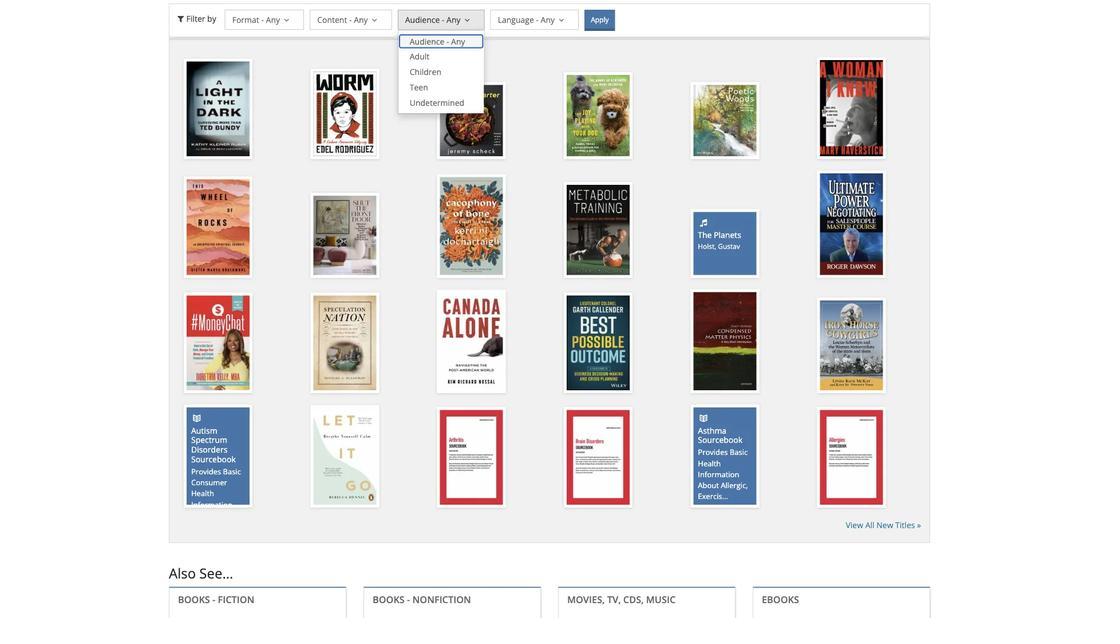 Task type: describe. For each thing, give the bounding box(es) containing it.
poetic woods image
[[694, 85, 757, 156]]

1 vertical spatial autism
[[214, 511, 238, 521]]

allergies sourcebook image
[[821, 411, 884, 505]]

also see...
[[169, 564, 233, 583]]

content
[[317, 14, 347, 25]]

book open image for autism
[[191, 413, 203, 424]]

let it go image
[[314, 408, 377, 505]]

any for audience - any
[[447, 14, 461, 25]]

a light in the dark image
[[187, 62, 250, 156]]

sourcebook inside asthma sourcebook provides basic health information about allergic, exercis...
[[698, 435, 743, 446]]

information inside autism spectrum disorders sourcebook provides basic consumer health information about autism s...
[[191, 500, 233, 510]]

format - any button
[[225, 10, 304, 30]]

- for content - any
[[349, 14, 352, 25]]

provides inside autism spectrum disorders sourcebook provides basic consumer health information about autism s...
[[191, 467, 221, 477]]

cooking smarter image
[[440, 85, 503, 156]]

adult
[[410, 51, 430, 62]]

nonfiction
[[413, 593, 471, 606]]

teen
[[410, 82, 428, 93]]

health inside autism spectrum disorders sourcebook provides basic consumer health information about autism s...
[[191, 489, 214, 499]]

view
[[846, 520, 864, 531]]

canada alone image
[[440, 293, 503, 391]]

content - any
[[317, 14, 368, 25]]

tv,
[[608, 593, 621, 606]]

iron horse cowgirls image
[[821, 301, 884, 391]]

apply
[[591, 15, 609, 24]]

view all new titles »
[[846, 520, 922, 531]]

children
[[410, 66, 442, 77]]

fiction
[[218, 593, 255, 606]]

speculation nation image
[[314, 296, 377, 391]]

all
[[866, 520, 875, 531]]

new
[[877, 520, 894, 531]]

audience - any button
[[398, 10, 485, 30]]

autism spectrum disorders sourcebook provides basic consumer health information about autism s...
[[191, 425, 241, 532]]

view all new titles » link
[[846, 520, 922, 531]]

cds,
[[624, 593, 644, 606]]

brain disorders sourcebook image
[[567, 411, 630, 505]]

information inside asthma sourcebook provides basic health information about allergic, exercis...
[[698, 469, 740, 480]]

language - any button
[[491, 10, 579, 30]]

basic inside asthma sourcebook provides basic health information about allergic, exercis...
[[730, 447, 748, 458]]

any for audience - any adult children teen undetermined
[[451, 36, 465, 47]]

also
[[169, 564, 196, 583]]

books - nonfiction
[[373, 593, 471, 606]]

audience for audience - any
[[405, 14, 440, 25]]

format - any
[[232, 14, 280, 25]]

disorders
[[191, 444, 228, 455]]

health inside asthma sourcebook provides basic health information about allergic, exercis...
[[698, 458, 721, 469]]

books for books - fiction
[[178, 593, 210, 606]]

- for books - nonfiction
[[407, 593, 410, 606]]

basic inside autism spectrum disorders sourcebook provides basic consumer health information about autism s...
[[223, 467, 241, 477]]

by
[[207, 13, 216, 24]]

content - any button
[[310, 10, 392, 30]]

- for audience - any
[[442, 14, 445, 25]]

best possible outcome image
[[567, 296, 630, 391]]

0 vertical spatial autism
[[191, 425, 217, 436]]

sourcebook inside autism spectrum disorders sourcebook provides basic consumer health information about autism s...
[[191, 454, 236, 465]]

metabolic training image
[[567, 185, 630, 275]]

language - any
[[498, 14, 555, 25]]

allergic,
[[721, 481, 748, 491]]

worm image
[[314, 72, 377, 156]]

consumer
[[191, 478, 227, 488]]

- for books - fiction
[[213, 593, 216, 606]]

the joy of playing with your dog image
[[567, 75, 630, 156]]

shut the front door image
[[314, 196, 377, 275]]

holst,
[[698, 242, 717, 251]]

audience - any adult children teen undetermined
[[410, 36, 465, 108]]



Task type: vqa. For each thing, say whether or not it's contained in the screenshot.
Rated.
no



Task type: locate. For each thing, give the bounding box(es) containing it.
- left fiction
[[213, 593, 216, 606]]

- up audience - any link
[[442, 14, 445, 25]]

books for books - nonfiction
[[373, 593, 405, 606]]

any right language
[[541, 14, 555, 25]]

basic up consumer
[[223, 467, 241, 477]]

0 vertical spatial health
[[698, 458, 721, 469]]

1 horizontal spatial provides
[[698, 447, 728, 458]]

music image
[[698, 217, 710, 228]]

condensed matter physics image
[[694, 292, 757, 391]]

any for content - any
[[354, 14, 368, 25]]

0 vertical spatial about
[[698, 481, 719, 491]]

sourcebook down spectrum
[[191, 454, 236, 465]]

information down consumer
[[191, 500, 233, 510]]

0 vertical spatial audience
[[405, 14, 440, 25]]

- for audience - any adult children teen undetermined
[[447, 36, 449, 47]]

about
[[698, 481, 719, 491], [191, 511, 212, 521]]

undetermined link
[[399, 95, 484, 110]]

any for language - any
[[541, 14, 555, 25]]

1 vertical spatial health
[[191, 489, 214, 499]]

teen link
[[399, 80, 484, 95]]

-
[[261, 14, 264, 25], [349, 14, 352, 25], [442, 14, 445, 25], [536, 14, 539, 25], [447, 36, 449, 47], [213, 593, 216, 606], [407, 593, 410, 606]]

information
[[698, 469, 740, 480], [191, 500, 233, 510]]

0 horizontal spatial provides
[[191, 467, 221, 477]]

audience up adult
[[410, 36, 445, 47]]

s...
[[191, 522, 201, 532]]

autism up disorders
[[191, 425, 217, 436]]

any up audience - any link
[[447, 14, 461, 25]]

0 horizontal spatial sourcebook
[[191, 454, 236, 465]]

2 books from the left
[[373, 593, 405, 606]]

format
[[232, 14, 259, 25]]

book open image for asthma
[[698, 413, 710, 424]]

sourcebook up allergic,
[[698, 435, 743, 446]]

spectrum
[[191, 435, 227, 446]]

any for format - any
[[266, 14, 280, 25]]

0 vertical spatial sourcebook
[[698, 435, 743, 446]]

cacophony of bone image
[[440, 177, 503, 275]]

provides inside asthma sourcebook provides basic health information about allergic, exercis...
[[698, 447, 728, 458]]

- right language
[[536, 14, 539, 25]]

1 vertical spatial provides
[[191, 467, 221, 477]]

1 horizontal spatial information
[[698, 469, 740, 480]]

autism down consumer
[[214, 511, 238, 521]]

see...
[[200, 564, 233, 583]]

0 vertical spatial basic
[[730, 447, 748, 458]]

book open image up "asthma"
[[698, 413, 710, 424]]

0 horizontal spatial information
[[191, 500, 233, 510]]

audience - any
[[405, 14, 461, 25]]

1 vertical spatial audience
[[410, 36, 445, 47]]

a woman i know image
[[821, 60, 884, 156]]

books down 'also see...'
[[178, 593, 210, 606]]

0 horizontal spatial book open image
[[191, 413, 203, 424]]

the planets holst, gustav
[[698, 229, 742, 251]]

movies,
[[568, 593, 605, 606]]

health
[[698, 458, 721, 469], [191, 489, 214, 499]]

- for language - any
[[536, 14, 539, 25]]

sourcebook
[[698, 435, 743, 446], [191, 454, 236, 465]]

any
[[266, 14, 280, 25], [354, 14, 368, 25], [447, 14, 461, 25], [541, 14, 555, 25], [451, 36, 465, 47]]

health down consumer
[[191, 489, 214, 499]]

- left nonfiction
[[407, 593, 410, 606]]

0 vertical spatial provides
[[698, 447, 728, 458]]

1 books from the left
[[178, 593, 210, 606]]

about up exercis...
[[698, 481, 719, 491]]

audience for audience - any adult children teen undetermined
[[410, 36, 445, 47]]

audience inside dropdown button
[[405, 14, 440, 25]]

children link
[[399, 64, 484, 80]]

audience up audience - any link
[[405, 14, 440, 25]]

1 horizontal spatial sourcebook
[[698, 435, 743, 446]]

#moneychat image
[[187, 296, 250, 391]]

music
[[647, 593, 676, 606]]

1 horizontal spatial health
[[698, 458, 721, 469]]

audience - any link
[[399, 34, 484, 49]]

any right the content
[[354, 14, 368, 25]]

language
[[498, 14, 534, 25]]

filter
[[186, 13, 205, 24]]

books left nonfiction
[[373, 593, 405, 606]]

titles
[[896, 520, 916, 531]]

any up adult link in the top left of the page
[[451, 36, 465, 47]]

- inside audience - any adult children teen undetermined
[[447, 36, 449, 47]]

0 horizontal spatial basic
[[223, 467, 241, 477]]

ultimate power negotiating for salespeople master course image
[[821, 173, 884, 275]]

asthma sourcebook provides basic health information about allergic, exercis...
[[698, 425, 748, 502]]

0 horizontal spatial books
[[178, 593, 210, 606]]

1 horizontal spatial about
[[698, 481, 719, 491]]

exercis...
[[698, 492, 729, 502]]

1 horizontal spatial basic
[[730, 447, 748, 458]]

about inside asthma sourcebook provides basic health information about allergic, exercis...
[[698, 481, 719, 491]]

provides up consumer
[[191, 467, 221, 477]]

0 vertical spatial information
[[698, 469, 740, 480]]

books - fiction
[[178, 593, 255, 606]]

filter by
[[186, 13, 216, 24]]

apply button
[[585, 10, 615, 31]]

about inside autism spectrum disorders sourcebook provides basic consumer health information about autism s...
[[191, 511, 212, 521]]

the
[[698, 229, 712, 240]]

book open image up spectrum
[[191, 413, 203, 424]]

book open image
[[191, 413, 203, 424], [698, 413, 710, 424]]

provides
[[698, 447, 728, 458], [191, 467, 221, 477]]

movies, tv, cds, music
[[568, 593, 676, 606]]

basic up allergic,
[[730, 447, 748, 458]]

information up allergic,
[[698, 469, 740, 480]]

arthritis sourcebook image
[[440, 411, 503, 505]]

filter image
[[175, 13, 186, 24]]

autism
[[191, 425, 217, 436], [214, 511, 238, 521]]

books
[[178, 593, 210, 606], [373, 593, 405, 606]]

any right format
[[266, 14, 280, 25]]

about up the "s..."
[[191, 511, 212, 521]]

ebooks
[[762, 593, 800, 606]]

- right format
[[261, 14, 264, 25]]

- for format - any
[[261, 14, 264, 25]]

undetermined
[[410, 97, 465, 108]]

any inside audience - any adult children teen undetermined
[[451, 36, 465, 47]]

1 horizontal spatial book open image
[[698, 413, 710, 424]]

»
[[918, 520, 922, 531]]

basic
[[730, 447, 748, 458], [223, 467, 241, 477]]

gustav
[[718, 242, 740, 251]]

1 book open image from the left
[[191, 413, 203, 424]]

adult link
[[399, 49, 484, 64]]

0 horizontal spatial about
[[191, 511, 212, 521]]

1 horizontal spatial books
[[373, 593, 405, 606]]

this wheel of rocks image
[[187, 180, 250, 275]]

- up adult link in the top left of the page
[[447, 36, 449, 47]]

audience inside audience - any adult children teen undetermined
[[410, 36, 445, 47]]

- right the content
[[349, 14, 352, 25]]

audience
[[405, 14, 440, 25], [410, 36, 445, 47]]

planets
[[714, 229, 742, 240]]

asthma
[[698, 425, 727, 436]]

0 horizontal spatial health
[[191, 489, 214, 499]]

1 vertical spatial basic
[[223, 467, 241, 477]]

1 vertical spatial sourcebook
[[191, 454, 236, 465]]

1 vertical spatial information
[[191, 500, 233, 510]]

1 vertical spatial about
[[191, 511, 212, 521]]

health down "asthma"
[[698, 458, 721, 469]]

2 book open image from the left
[[698, 413, 710, 424]]

provides down "asthma"
[[698, 447, 728, 458]]



